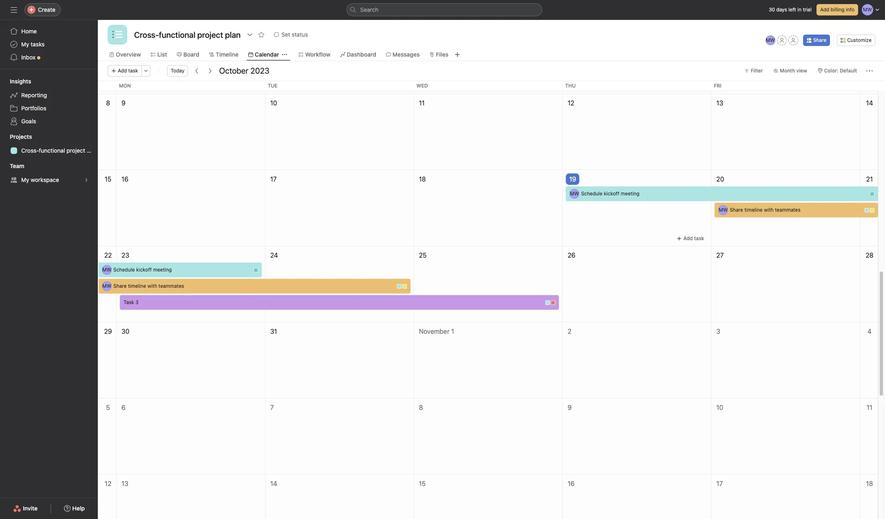 Task type: describe. For each thing, give the bounding box(es) containing it.
0 horizontal spatial more actions image
[[143, 68, 148, 73]]

create
[[38, 6, 55, 13]]

insights
[[10, 78, 31, 85]]

1 horizontal spatial schedule kickoff meeting
[[581, 191, 640, 197]]

1 horizontal spatial add task button
[[673, 233, 708, 245]]

25
[[419, 252, 427, 259]]

1 vertical spatial add
[[118, 68, 127, 74]]

my workspace
[[21, 177, 59, 183]]

0 horizontal spatial 3
[[135, 300, 138, 306]]

files link
[[429, 50, 448, 59]]

28
[[866, 252, 873, 259]]

7
[[270, 404, 274, 412]]

days
[[776, 7, 787, 13]]

timeline for 23
[[128, 283, 146, 289]]

october 2023
[[219, 66, 269, 75]]

1 horizontal spatial 8
[[419, 404, 423, 412]]

0 vertical spatial add task button
[[108, 65, 142, 77]]

0 vertical spatial kickoff
[[604, 191, 619, 197]]

my tasks link
[[5, 38, 93, 51]]

21
[[866, 176, 873, 183]]

add billing info
[[820, 7, 854, 13]]

1 vertical spatial meeting
[[153, 267, 172, 273]]

reporting
[[21, 92, 47, 99]]

tue
[[268, 83, 278, 89]]

0 vertical spatial 13
[[716, 99, 723, 107]]

0 vertical spatial 9
[[121, 99, 126, 107]]

30 for 30 days left in trial
[[769, 7, 775, 13]]

1 vertical spatial 15
[[419, 481, 426, 488]]

0 vertical spatial 10
[[270, 99, 277, 107]]

team
[[10, 163, 24, 170]]

color: default button
[[814, 65, 861, 77]]

projects
[[10, 133, 32, 140]]

cross-
[[21, 147, 39, 154]]

search
[[360, 6, 379, 13]]

month
[[780, 68, 795, 74]]

help
[[72, 506, 85, 512]]

1 horizontal spatial 18
[[866, 481, 873, 488]]

view
[[796, 68, 807, 74]]

20
[[716, 176, 724, 183]]

goals
[[21, 118, 36, 125]]

customize
[[847, 37, 872, 43]]

my for my workspace
[[21, 177, 29, 183]]

create button
[[24, 3, 61, 16]]

share button
[[803, 35, 830, 46]]

month view button
[[770, 65, 811, 77]]

overview link
[[109, 50, 141, 59]]

overview
[[116, 51, 141, 58]]

plan
[[87, 147, 98, 154]]

set status button
[[270, 29, 312, 40]]

trial
[[803, 7, 812, 13]]

timeline link
[[209, 50, 238, 59]]

help button
[[59, 502, 90, 517]]

2023
[[250, 66, 269, 75]]

list
[[157, 51, 167, 58]]

info
[[846, 7, 854, 13]]

next month image
[[207, 68, 213, 74]]

list link
[[151, 50, 167, 59]]

today
[[171, 68, 184, 74]]

timeline for 20
[[744, 207, 763, 213]]

home
[[21, 28, 37, 35]]

1 vertical spatial 3
[[716, 328, 720, 336]]

0 horizontal spatial schedule
[[113, 267, 135, 273]]

my for my tasks
[[21, 41, 29, 48]]

0 horizontal spatial 18
[[419, 176, 426, 183]]

2
[[568, 328, 571, 336]]

task for right add task button
[[694, 236, 704, 242]]

invite
[[23, 506, 38, 512]]

calendar
[[255, 51, 279, 58]]

cross-functional project plan link
[[5, 144, 98, 157]]

1 vertical spatial kickoff
[[136, 267, 152, 273]]

share timeline with teammates for 23
[[113, 283, 184, 289]]

cross-functional project plan
[[21, 147, 98, 154]]

portfolios
[[21, 105, 46, 112]]

functional
[[39, 147, 65, 154]]

november
[[419, 328, 449, 336]]

mw button
[[765, 35, 775, 45]]

color: default
[[824, 68, 857, 74]]

workflow link
[[299, 50, 330, 59]]

search button
[[346, 3, 542, 16]]

task 3
[[124, 300, 138, 306]]

share inside button
[[813, 37, 826, 43]]

26
[[568, 252, 575, 259]]

1 horizontal spatial more actions image
[[866, 68, 873, 74]]

1 vertical spatial 17
[[716, 481, 723, 488]]

add to starred image
[[258, 31, 265, 38]]

project
[[67, 147, 85, 154]]

thu
[[565, 83, 576, 89]]

inbox link
[[5, 51, 93, 64]]

30 days left in trial
[[769, 7, 812, 13]]

reporting link
[[5, 89, 93, 102]]

goals link
[[5, 115, 93, 128]]

status
[[292, 31, 308, 38]]

19
[[569, 176, 576, 183]]

1 vertical spatial 14
[[270, 481, 277, 488]]

0 horizontal spatial 11
[[419, 99, 425, 107]]

6
[[121, 404, 126, 412]]

left
[[788, 7, 796, 13]]

messages
[[392, 51, 420, 58]]

projects button
[[0, 133, 32, 141]]

with for 23
[[147, 283, 157, 289]]

0 vertical spatial 15
[[105, 176, 111, 183]]

share for 20
[[730, 207, 743, 213]]

previous month image
[[194, 68, 200, 74]]

my tasks
[[21, 41, 45, 48]]

home link
[[5, 25, 93, 38]]



Task type: locate. For each thing, give the bounding box(es) containing it.
0 vertical spatial my
[[21, 41, 29, 48]]

0 horizontal spatial 14
[[270, 481, 277, 488]]

set
[[281, 31, 290, 38]]

0 horizontal spatial add task
[[118, 68, 138, 74]]

1 horizontal spatial timeline
[[744, 207, 763, 213]]

1 horizontal spatial 15
[[419, 481, 426, 488]]

0 horizontal spatial 12
[[105, 481, 111, 488]]

share timeline with teammates
[[730, 207, 801, 213], [113, 283, 184, 289]]

0 horizontal spatial share timeline with teammates
[[113, 283, 184, 289]]

mw
[[766, 37, 775, 43], [570, 191, 579, 197], [719, 207, 728, 213], [102, 267, 111, 273], [102, 283, 111, 289]]

1 horizontal spatial teammates
[[775, 207, 801, 213]]

set status
[[281, 31, 308, 38]]

5
[[106, 404, 110, 412]]

0 vertical spatial 17
[[270, 176, 277, 183]]

default
[[840, 68, 857, 74]]

mw inside mw button
[[766, 37, 775, 43]]

workflow
[[305, 51, 330, 58]]

1 vertical spatial 16
[[568, 481, 575, 488]]

1 vertical spatial timeline
[[128, 283, 146, 289]]

files
[[436, 51, 448, 58]]

filter
[[751, 68, 763, 74]]

30 left days
[[769, 7, 775, 13]]

schedule kickoff meeting
[[581, 191, 640, 197], [113, 267, 172, 273]]

with for 20
[[764, 207, 774, 213]]

month view
[[780, 68, 807, 74]]

my inside global element
[[21, 41, 29, 48]]

29
[[104, 328, 112, 336]]

messages link
[[386, 50, 420, 59]]

november 1
[[419, 328, 454, 336]]

search list box
[[346, 3, 542, 16]]

1 horizontal spatial kickoff
[[604, 191, 619, 197]]

1 horizontal spatial schedule
[[581, 191, 603, 197]]

0 horizontal spatial task
[[128, 68, 138, 74]]

1 horizontal spatial 9
[[568, 404, 572, 412]]

add task for right add task button
[[683, 236, 704, 242]]

my left tasks
[[21, 41, 29, 48]]

tasks
[[31, 41, 45, 48]]

teammates for 23
[[159, 283, 184, 289]]

add inside button
[[820, 7, 829, 13]]

1 horizontal spatial share timeline with teammates
[[730, 207, 801, 213]]

10
[[270, 99, 277, 107], [716, 404, 723, 412]]

portfolios link
[[5, 102, 93, 115]]

teams element
[[0, 159, 98, 188]]

1 horizontal spatial task
[[694, 236, 704, 242]]

22
[[104, 252, 112, 259]]

teammates for 20
[[775, 207, 801, 213]]

teammates
[[775, 207, 801, 213], [159, 283, 184, 289]]

billing
[[831, 7, 844, 13]]

30
[[769, 7, 775, 13], [121, 328, 129, 336]]

2 horizontal spatial add
[[820, 7, 829, 13]]

projects element
[[0, 130, 98, 159]]

1 horizontal spatial 16
[[568, 481, 575, 488]]

30 right 29 on the left bottom
[[121, 328, 129, 336]]

add billing info button
[[817, 4, 858, 15]]

1 vertical spatial 11
[[867, 404, 872, 412]]

0 vertical spatial 30
[[769, 7, 775, 13]]

show options image
[[247, 31, 253, 38]]

1 vertical spatial schedule kickoff meeting
[[113, 267, 172, 273]]

1 horizontal spatial 12
[[568, 99, 574, 107]]

15
[[105, 176, 111, 183], [419, 481, 426, 488]]

23
[[121, 252, 129, 259]]

add task for topmost add task button
[[118, 68, 138, 74]]

1 horizontal spatial with
[[764, 207, 774, 213]]

add task
[[118, 68, 138, 74], [683, 236, 704, 242]]

0 vertical spatial share
[[813, 37, 826, 43]]

0 horizontal spatial timeline
[[128, 283, 146, 289]]

2 my from the top
[[21, 177, 29, 183]]

task for topmost add task button
[[128, 68, 138, 74]]

1 horizontal spatial 17
[[716, 481, 723, 488]]

0 horizontal spatial meeting
[[153, 267, 172, 273]]

share
[[813, 37, 826, 43], [730, 207, 743, 213], [113, 283, 127, 289]]

0 vertical spatial share timeline with teammates
[[730, 207, 801, 213]]

0 horizontal spatial 10
[[270, 99, 277, 107]]

schedule
[[581, 191, 603, 197], [113, 267, 135, 273]]

timeline
[[216, 51, 238, 58]]

more actions image
[[866, 68, 873, 74], [143, 68, 148, 73]]

in
[[797, 7, 801, 13]]

team button
[[0, 162, 24, 170]]

customize button
[[837, 35, 875, 46]]

0 horizontal spatial teammates
[[159, 283, 184, 289]]

24
[[270, 252, 278, 259]]

0 vertical spatial 18
[[419, 176, 426, 183]]

1 vertical spatial add task
[[683, 236, 704, 242]]

1 horizontal spatial meeting
[[621, 191, 640, 197]]

timeline
[[744, 207, 763, 213], [128, 283, 146, 289]]

2 vertical spatial add
[[683, 236, 693, 242]]

1 vertical spatial share
[[730, 207, 743, 213]]

1 vertical spatial 10
[[716, 404, 723, 412]]

1 vertical spatial task
[[694, 236, 704, 242]]

1 horizontal spatial 30
[[769, 7, 775, 13]]

today button
[[167, 65, 188, 77]]

2 horizontal spatial share
[[813, 37, 826, 43]]

hide sidebar image
[[11, 7, 17, 13]]

0 vertical spatial 12
[[568, 99, 574, 107]]

1 horizontal spatial 13
[[716, 99, 723, 107]]

0 horizontal spatial 17
[[270, 176, 277, 183]]

1 vertical spatial 18
[[866, 481, 873, 488]]

calendar link
[[248, 50, 279, 59]]

None text field
[[132, 27, 243, 42]]

fri
[[714, 83, 721, 89]]

30 for 30
[[121, 328, 129, 336]]

1 vertical spatial my
[[21, 177, 29, 183]]

1 horizontal spatial 10
[[716, 404, 723, 412]]

1 vertical spatial 9
[[568, 404, 572, 412]]

16
[[121, 176, 128, 183], [568, 481, 575, 488]]

4
[[868, 328, 872, 336]]

1 vertical spatial add task button
[[673, 233, 708, 245]]

board
[[183, 51, 199, 58]]

global element
[[0, 20, 98, 69]]

0 vertical spatial 3
[[135, 300, 138, 306]]

1 horizontal spatial 11
[[867, 404, 872, 412]]

workspace
[[31, 177, 59, 183]]

0 vertical spatial with
[[764, 207, 774, 213]]

31
[[270, 328, 277, 336]]

2 vertical spatial share
[[113, 283, 127, 289]]

share for 23
[[113, 283, 127, 289]]

0 horizontal spatial schedule kickoff meeting
[[113, 267, 172, 273]]

1 vertical spatial schedule
[[113, 267, 135, 273]]

0 vertical spatial 8
[[106, 99, 110, 107]]

0 horizontal spatial add
[[118, 68, 127, 74]]

my
[[21, 41, 29, 48], [21, 177, 29, 183]]

1 horizontal spatial 3
[[716, 328, 720, 336]]

see details, my workspace image
[[84, 178, 89, 183]]

0 horizontal spatial 8
[[106, 99, 110, 107]]

inbox
[[21, 54, 35, 61]]

task
[[128, 68, 138, 74], [694, 236, 704, 242]]

1
[[451, 328, 454, 336]]

add
[[820, 7, 829, 13], [118, 68, 127, 74], [683, 236, 693, 242]]

18
[[419, 176, 426, 183], [866, 481, 873, 488]]

filter button
[[741, 65, 767, 77]]

0 vertical spatial 14
[[866, 99, 873, 107]]

0 vertical spatial 11
[[419, 99, 425, 107]]

board link
[[177, 50, 199, 59]]

14
[[866, 99, 873, 107], [270, 481, 277, 488]]

1 vertical spatial 8
[[419, 404, 423, 412]]

0 horizontal spatial 9
[[121, 99, 126, 107]]

0 vertical spatial schedule
[[581, 191, 603, 197]]

my inside teams element
[[21, 177, 29, 183]]

add tab image
[[454, 51, 461, 58]]

12
[[568, 99, 574, 107], [105, 481, 111, 488]]

0 horizontal spatial with
[[147, 283, 157, 289]]

my down the team
[[21, 177, 29, 183]]

wed
[[416, 83, 428, 89]]

invite button
[[8, 502, 43, 517]]

tab actions image
[[282, 52, 287, 57]]

list image
[[113, 30, 122, 40]]

1 horizontal spatial add task
[[683, 236, 704, 242]]

1 horizontal spatial add
[[683, 236, 693, 242]]

1 horizontal spatial 14
[[866, 99, 873, 107]]

0 horizontal spatial 13
[[121, 481, 128, 488]]

kickoff
[[604, 191, 619, 197], [136, 267, 152, 273]]

1 horizontal spatial share
[[730, 207, 743, 213]]

27
[[716, 252, 724, 259]]

0 horizontal spatial 30
[[121, 328, 129, 336]]

insights element
[[0, 74, 98, 130]]

1 vertical spatial 13
[[121, 481, 128, 488]]

0 vertical spatial schedule kickoff meeting
[[581, 191, 640, 197]]

0 vertical spatial meeting
[[621, 191, 640, 197]]

1 vertical spatial 12
[[105, 481, 111, 488]]

1 my from the top
[[21, 41, 29, 48]]

share timeline with teammates for 20
[[730, 207, 801, 213]]

0 horizontal spatial share
[[113, 283, 127, 289]]

0 horizontal spatial 16
[[121, 176, 128, 183]]

october
[[219, 66, 248, 75]]

color:
[[824, 68, 838, 74]]

task
[[124, 300, 134, 306]]

meeting
[[621, 191, 640, 197], [153, 267, 172, 273]]

9
[[121, 99, 126, 107], [568, 404, 572, 412]]

0 vertical spatial teammates
[[775, 207, 801, 213]]

0 vertical spatial task
[[128, 68, 138, 74]]

0 vertical spatial add
[[820, 7, 829, 13]]

0 horizontal spatial 15
[[105, 176, 111, 183]]

0 horizontal spatial add task button
[[108, 65, 142, 77]]

0 vertical spatial timeline
[[744, 207, 763, 213]]



Task type: vqa. For each thing, say whether or not it's contained in the screenshot.
the Projects to the left
no



